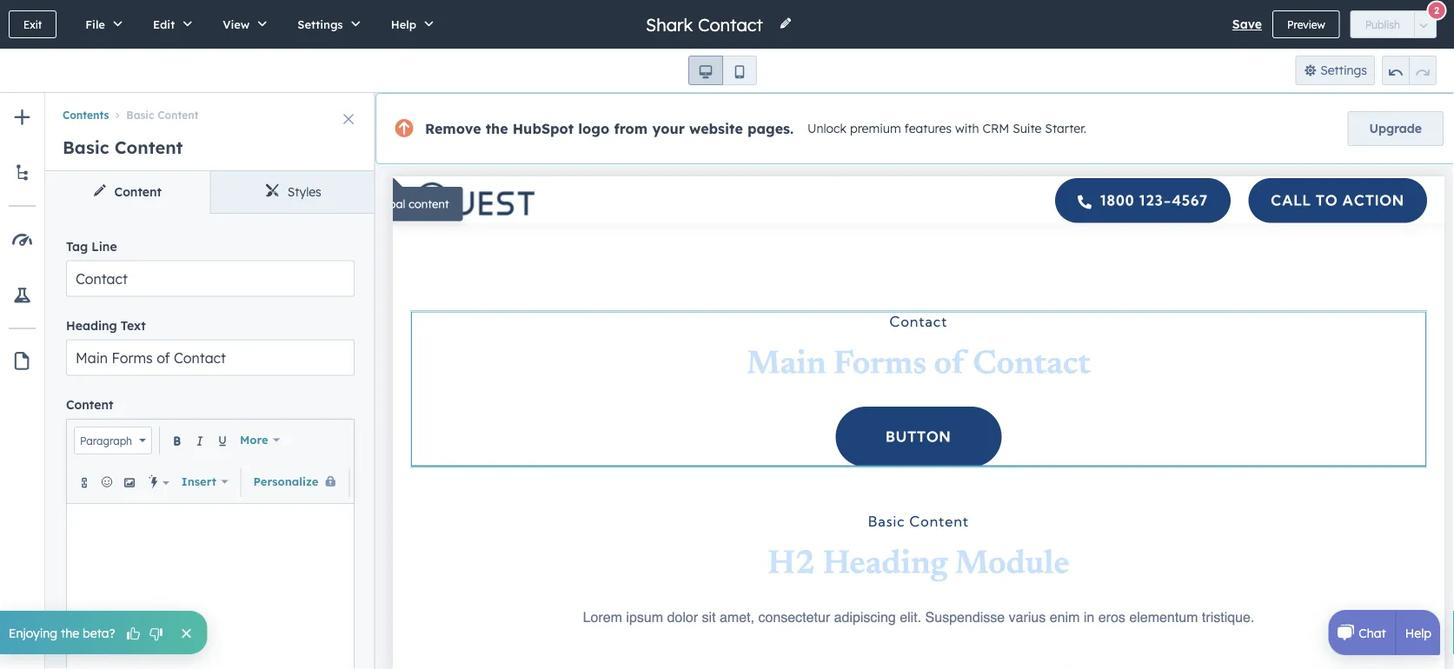 Task type: vqa. For each thing, say whether or not it's contained in the screenshot.
'Chat' associated with Chat conversation average time to close by rep
no



Task type: describe. For each thing, give the bounding box(es) containing it.
1 vertical spatial settings
[[1321, 63, 1368, 78]]

help button
[[373, 0, 446, 49]]

publish group
[[1351, 10, 1437, 38]]

1 horizontal spatial settings button
[[1296, 56, 1376, 85]]

save button
[[1233, 14, 1263, 35]]

starter.
[[1046, 121, 1087, 136]]

premium
[[850, 121, 902, 136]]

enjoying the beta?
[[9, 625, 115, 641]]

with
[[956, 121, 980, 136]]

pages.
[[748, 120, 794, 137]]

tag line
[[66, 239, 117, 254]]

upgrade
[[1370, 121, 1423, 136]]

publish button
[[1351, 10, 1416, 38]]

styles
[[288, 184, 322, 200]]

0 horizontal spatial settings button
[[279, 0, 373, 49]]

more button
[[235, 423, 285, 458]]

tab list containing content
[[45, 171, 376, 214]]

0 vertical spatial settings
[[298, 17, 343, 31]]

remove the hubspot logo from your website pages.
[[425, 120, 794, 137]]

view button
[[205, 0, 279, 49]]

chat
[[1359, 625, 1387, 641]]

exit
[[23, 18, 42, 31]]

content inside content link
[[114, 184, 162, 200]]

crm
[[983, 121, 1010, 136]]

edit button
[[135, 0, 205, 49]]

line
[[92, 239, 117, 254]]

website
[[690, 120, 743, 137]]

close image
[[343, 114, 354, 124]]

basic content button
[[109, 109, 199, 122]]

insert
[[182, 475, 216, 489]]

the for enjoying
[[61, 625, 79, 641]]

logo
[[579, 120, 610, 137]]

remove
[[425, 120, 481, 137]]

1 horizontal spatial help
[[1406, 625, 1432, 641]]

paragraph
[[80, 434, 132, 447]]

save
[[1233, 17, 1263, 32]]

enjoying the beta? button
[[0, 611, 207, 655]]

publish
[[1366, 18, 1401, 31]]

Contact text field
[[66, 260, 355, 297]]

your
[[653, 120, 685, 137]]

styles link
[[210, 171, 376, 213]]

preview button
[[1273, 10, 1341, 38]]

unlock
[[808, 121, 847, 136]]



Task type: locate. For each thing, give the bounding box(es) containing it.
help inside button
[[391, 17, 417, 31]]

0 horizontal spatial settings
[[298, 17, 343, 31]]

None field
[[644, 13, 769, 36]]

2 group from the left
[[1383, 56, 1437, 85]]

1 horizontal spatial settings
[[1321, 63, 1368, 78]]

text
[[121, 318, 146, 333]]

view
[[223, 17, 250, 31]]

1 group from the left
[[689, 56, 757, 85]]

exit link
[[9, 10, 57, 38]]

navigation
[[45, 93, 376, 124]]

hubspot
[[513, 120, 574, 137]]

1 vertical spatial basic
[[63, 137, 109, 158]]

group up website
[[689, 56, 757, 85]]

basic inside navigation
[[126, 109, 154, 122]]

the inside button
[[61, 625, 79, 641]]

0 vertical spatial settings button
[[279, 0, 373, 49]]

basic content inside navigation
[[126, 109, 199, 122]]

tab list
[[45, 171, 376, 214]]

heading text
[[66, 318, 146, 333]]

basic content
[[126, 109, 199, 122], [63, 137, 183, 158]]

preview
[[1288, 18, 1326, 31]]

file button
[[67, 0, 135, 49]]

group down publish group
[[1383, 56, 1437, 85]]

2
[[1435, 4, 1440, 17]]

basic content right contents
[[126, 109, 199, 122]]

basic down the contents button
[[63, 137, 109, 158]]

settings button
[[279, 0, 373, 49], [1296, 56, 1376, 85]]

paragraph button
[[74, 427, 152, 455]]

more
[[240, 433, 268, 447]]

content link
[[45, 171, 210, 213]]

personalize button
[[248, 465, 342, 500]]

the for remove
[[486, 120, 508, 137]]

edit
[[153, 17, 175, 31]]

1 vertical spatial basic content
[[63, 137, 183, 158]]

settings down the preview button
[[1321, 63, 1368, 78]]

1 vertical spatial settings button
[[1296, 56, 1376, 85]]

the right remove
[[486, 120, 508, 137]]

Main Forms of Contact text field
[[66, 340, 355, 376]]

1 vertical spatial help
[[1406, 625, 1432, 641]]

0 vertical spatial the
[[486, 120, 508, 137]]

thumbsup image
[[126, 627, 141, 643]]

1 horizontal spatial the
[[486, 120, 508, 137]]

suite
[[1013, 121, 1042, 136]]

basic content down basic content button
[[63, 137, 183, 158]]

settings right view button
[[298, 17, 343, 31]]

application containing more
[[66, 419, 435, 670]]

0 horizontal spatial group
[[689, 56, 757, 85]]

enjoying
[[9, 625, 58, 641]]

from
[[614, 120, 648, 137]]

content
[[158, 109, 199, 122], [115, 137, 183, 158], [114, 184, 162, 200], [66, 397, 113, 413]]

features
[[905, 121, 952, 136]]

upgrade link
[[1348, 111, 1444, 146]]

contents button
[[63, 109, 109, 122]]

tag
[[66, 239, 88, 254]]

settings
[[298, 17, 343, 31], [1321, 63, 1368, 78]]

basic right contents
[[126, 109, 154, 122]]

0 horizontal spatial help
[[391, 17, 417, 31]]

0 horizontal spatial basic
[[63, 137, 109, 158]]

heading
[[66, 318, 117, 333]]

navigation containing contents
[[45, 93, 376, 124]]

1 horizontal spatial group
[[1383, 56, 1437, 85]]

the left the beta?
[[61, 625, 79, 641]]

help
[[391, 17, 417, 31], [1406, 625, 1432, 641]]

insert button
[[176, 465, 233, 500]]

unlock premium features with crm suite starter.
[[808, 121, 1087, 136]]

application
[[66, 419, 435, 670]]

0 vertical spatial help
[[391, 17, 417, 31]]

1 horizontal spatial basic
[[126, 109, 154, 122]]

the
[[486, 120, 508, 137], [61, 625, 79, 641]]

0 horizontal spatial the
[[61, 625, 79, 641]]

0 vertical spatial basic content
[[126, 109, 199, 122]]

contents
[[63, 109, 109, 122]]

personalize
[[253, 475, 319, 489]]

file
[[85, 17, 105, 31]]

beta?
[[83, 625, 115, 641]]

group
[[689, 56, 757, 85], [1383, 56, 1437, 85]]

1 vertical spatial the
[[61, 625, 79, 641]]

thumbsdown image
[[148, 627, 164, 643]]

basic
[[126, 109, 154, 122], [63, 137, 109, 158]]

0 vertical spatial basic
[[126, 109, 154, 122]]



